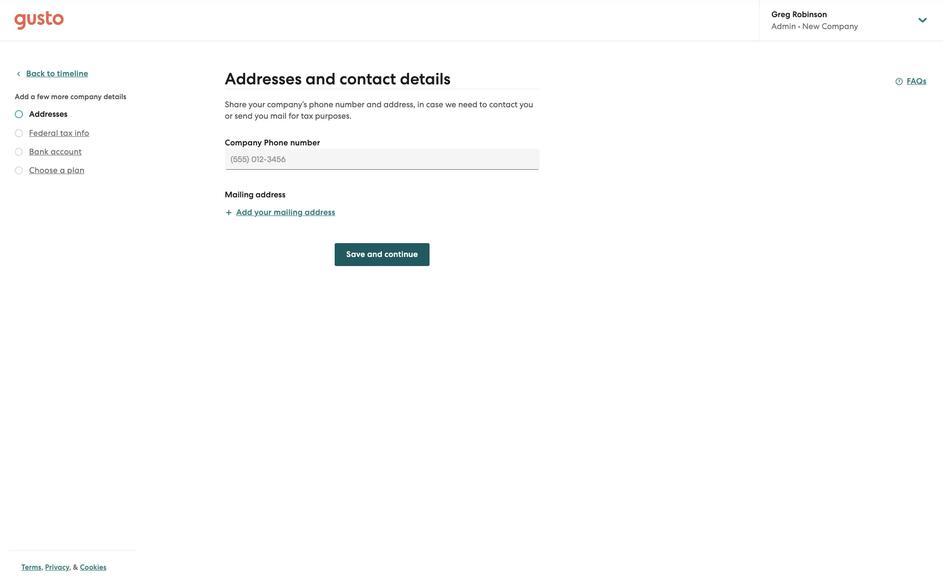 Task type: vqa. For each thing, say whether or not it's contained in the screenshot.
Bank
yes



Task type: describe. For each thing, give the bounding box(es) containing it.
addresses for addresses and contact details
[[225, 69, 302, 89]]

check image for choose
[[15, 166, 23, 175]]

in
[[417, 100, 424, 109]]

a for add
[[31, 93, 35, 101]]

greg
[[772, 10, 791, 20]]

and for addresses
[[306, 69, 336, 89]]

terms , privacy , & cookies
[[21, 563, 107, 572]]

1 , from the left
[[41, 563, 43, 572]]

admin
[[772, 21, 796, 31]]

share your company's phone number and address, in case we need to contact you or send you mail for tax purposes.
[[225, 100, 533, 121]]

1 horizontal spatial details
[[400, 69, 451, 89]]

to inside 'button'
[[47, 69, 55, 79]]

we
[[445, 100, 456, 109]]

mailing
[[274, 207, 303, 217]]

plan
[[67, 165, 85, 175]]

to inside "share your company's phone number and address, in case we need to contact you or send you mail for tax purposes."
[[480, 100, 487, 109]]

add a few more company details
[[15, 93, 126, 101]]

privacy link
[[45, 563, 69, 572]]

new
[[803, 21, 820, 31]]

share
[[225, 100, 247, 109]]

home image
[[14, 11, 64, 30]]

add for add a few more company details
[[15, 93, 29, 101]]

address,
[[384, 100, 415, 109]]

cookies
[[80, 563, 107, 572]]

1 vertical spatial number
[[290, 138, 320, 148]]

bank account
[[29, 147, 82, 156]]

terms link
[[21, 563, 41, 572]]

save
[[346, 249, 365, 259]]

company inside greg robinson admin • new company
[[822, 21, 859, 31]]

or
[[225, 111, 233, 121]]

2 , from the left
[[69, 563, 71, 572]]

privacy
[[45, 563, 69, 572]]

terms
[[21, 563, 41, 572]]

choose
[[29, 165, 58, 175]]

for
[[289, 111, 299, 121]]

back to timeline button
[[15, 68, 88, 80]]

continue
[[385, 249, 418, 259]]

mail
[[270, 111, 287, 121]]

robinson
[[793, 10, 827, 20]]

0 vertical spatial you
[[520, 100, 533, 109]]

case
[[426, 100, 443, 109]]

company's
[[267, 100, 307, 109]]

phone
[[264, 138, 288, 148]]

back
[[26, 69, 45, 79]]

greg robinson admin • new company
[[772, 10, 859, 31]]

federal tax info
[[29, 128, 89, 138]]

number inside "share your company's phone number and address, in case we need to contact you or send you mail for tax purposes."
[[335, 100, 365, 109]]

addresses for addresses
[[29, 109, 68, 119]]

your for add
[[254, 207, 272, 217]]

and inside "share your company's phone number and address, in case we need to contact you or send you mail for tax purposes."
[[367, 100, 382, 109]]



Task type: locate. For each thing, give the bounding box(es) containing it.
bank account button
[[29, 146, 82, 157]]

more
[[51, 93, 69, 101]]

info
[[75, 128, 89, 138]]

0 horizontal spatial ,
[[41, 563, 43, 572]]

choose a plan button
[[29, 165, 85, 176]]

0 horizontal spatial you
[[255, 111, 268, 121]]

0 horizontal spatial number
[[290, 138, 320, 148]]

0 vertical spatial your
[[249, 100, 265, 109]]

add
[[15, 93, 29, 101], [236, 207, 252, 217]]

2 check image from the top
[[15, 148, 23, 156]]

address
[[256, 190, 286, 200], [305, 207, 335, 217]]

0 horizontal spatial to
[[47, 69, 55, 79]]

addresses and contact details
[[225, 69, 451, 89]]

0 horizontal spatial tax
[[60, 128, 73, 138]]

1 horizontal spatial you
[[520, 100, 533, 109]]

timeline
[[57, 69, 88, 79]]

to
[[47, 69, 55, 79], [480, 100, 487, 109]]

1 vertical spatial your
[[254, 207, 272, 217]]

and inside save and continue button
[[367, 249, 383, 259]]

you
[[520, 100, 533, 109], [255, 111, 268, 121]]

address right mailing at the left top of the page
[[305, 207, 335, 217]]

&
[[73, 563, 78, 572]]

1 vertical spatial company
[[225, 138, 262, 148]]

addresses up the company's
[[225, 69, 302, 89]]

tax inside federal tax info "button"
[[60, 128, 73, 138]]

your up 'send'
[[249, 100, 265, 109]]

tax inside "share your company's phone number and address, in case we need to contact you or send you mail for tax purposes."
[[301, 111, 313, 121]]

1 vertical spatial address
[[305, 207, 335, 217]]

, left privacy link
[[41, 563, 43, 572]]

cookies button
[[80, 562, 107, 573]]

mailing
[[225, 190, 254, 200]]

company phone number
[[225, 138, 320, 148]]

0 vertical spatial addresses
[[225, 69, 302, 89]]

add for add your mailing address
[[236, 207, 252, 217]]

tax
[[301, 111, 313, 121], [60, 128, 73, 138]]

0 vertical spatial check image
[[15, 110, 23, 118]]

1 check image from the top
[[15, 110, 23, 118]]

add left few
[[15, 93, 29, 101]]

add down mailing
[[236, 207, 252, 217]]

save and continue button
[[335, 243, 430, 266]]

,
[[41, 563, 43, 572], [69, 563, 71, 572]]

your inside "share your company's phone number and address, in case we need to contact you or send you mail for tax purposes."
[[249, 100, 265, 109]]

to right the back
[[47, 69, 55, 79]]

and up phone
[[306, 69, 336, 89]]

few
[[37, 93, 49, 101]]

check image for federal
[[15, 129, 23, 137]]

1 vertical spatial tax
[[60, 128, 73, 138]]

bank
[[29, 147, 49, 156]]

1 check image from the top
[[15, 129, 23, 137]]

check image
[[15, 129, 23, 137], [15, 166, 23, 175]]

1 vertical spatial addresses
[[29, 109, 68, 119]]

need
[[458, 100, 478, 109]]

1 horizontal spatial ,
[[69, 563, 71, 572]]

number up purposes.
[[335, 100, 365, 109]]

company down 'send'
[[225, 138, 262, 148]]

mailing address
[[225, 190, 286, 200]]

addresses inside list
[[29, 109, 68, 119]]

faqs
[[907, 76, 927, 86]]

a for choose
[[60, 165, 65, 175]]

a left few
[[31, 93, 35, 101]]

federal tax info button
[[29, 127, 89, 139]]

, left &
[[69, 563, 71, 572]]

company
[[70, 93, 102, 101]]

to right need
[[480, 100, 487, 109]]

1 vertical spatial to
[[480, 100, 487, 109]]

0 vertical spatial address
[[256, 190, 286, 200]]

1 horizontal spatial contact
[[489, 100, 518, 109]]

0 horizontal spatial a
[[31, 93, 35, 101]]

and right save
[[367, 249, 383, 259]]

0 vertical spatial a
[[31, 93, 35, 101]]

purposes.
[[315, 111, 352, 121]]

company right the new
[[822, 21, 859, 31]]

check image left federal on the top of page
[[15, 129, 23, 137]]

contact right need
[[489, 100, 518, 109]]

0 vertical spatial to
[[47, 69, 55, 79]]

details right company
[[104, 93, 126, 101]]

1 horizontal spatial addresses
[[225, 69, 302, 89]]

check image
[[15, 110, 23, 118], [15, 148, 23, 156]]

tax right for
[[301, 111, 313, 121]]

1 vertical spatial and
[[367, 100, 382, 109]]

0 horizontal spatial details
[[104, 93, 126, 101]]

0 vertical spatial contact
[[340, 69, 396, 89]]

details up in
[[400, 69, 451, 89]]

1 vertical spatial you
[[255, 111, 268, 121]]

contact up "share your company's phone number and address, in case we need to contact you or send you mail for tax purposes."
[[340, 69, 396, 89]]

details
[[400, 69, 451, 89], [104, 93, 126, 101]]

1 vertical spatial check image
[[15, 166, 23, 175]]

2 vertical spatial and
[[367, 249, 383, 259]]

•
[[798, 21, 801, 31]]

Company Phone number telephone field
[[225, 149, 540, 170]]

0 horizontal spatial address
[[256, 190, 286, 200]]

tax left info at the top
[[60, 128, 73, 138]]

1 horizontal spatial add
[[236, 207, 252, 217]]

addresses down few
[[29, 109, 68, 119]]

2 check image from the top
[[15, 166, 23, 175]]

0 vertical spatial details
[[400, 69, 451, 89]]

1 vertical spatial add
[[236, 207, 252, 217]]

1 horizontal spatial company
[[822, 21, 859, 31]]

number right phone
[[290, 138, 320, 148]]

a inside button
[[60, 165, 65, 175]]

account
[[51, 147, 82, 156]]

1 horizontal spatial a
[[60, 165, 65, 175]]

your
[[249, 100, 265, 109], [254, 207, 272, 217]]

0 vertical spatial number
[[335, 100, 365, 109]]

save and continue
[[346, 249, 418, 259]]

and left address,
[[367, 100, 382, 109]]

1 horizontal spatial tax
[[301, 111, 313, 121]]

faqs button
[[896, 76, 927, 87]]

and
[[306, 69, 336, 89], [367, 100, 382, 109], [367, 249, 383, 259]]

1 vertical spatial a
[[60, 165, 65, 175]]

addresses
[[225, 69, 302, 89], [29, 109, 68, 119]]

send
[[235, 111, 253, 121]]

your down the mailing address
[[254, 207, 272, 217]]

0 vertical spatial and
[[306, 69, 336, 89]]

1 vertical spatial contact
[[489, 100, 518, 109]]

contact inside "share your company's phone number and address, in case we need to contact you or send you mail for tax purposes."
[[489, 100, 518, 109]]

number
[[335, 100, 365, 109], [290, 138, 320, 148]]

0 vertical spatial company
[[822, 21, 859, 31]]

0 vertical spatial add
[[15, 93, 29, 101]]

add your mailing address
[[236, 207, 335, 217]]

1 horizontal spatial address
[[305, 207, 335, 217]]

1 vertical spatial details
[[104, 93, 126, 101]]

address up add your mailing address
[[256, 190, 286, 200]]

phone
[[309, 100, 333, 109]]

0 vertical spatial tax
[[301, 111, 313, 121]]

0 horizontal spatial contact
[[340, 69, 396, 89]]

1 horizontal spatial number
[[335, 100, 365, 109]]

choose a plan
[[29, 165, 85, 175]]

and for save
[[367, 249, 383, 259]]

0 vertical spatial check image
[[15, 129, 23, 137]]

0 horizontal spatial company
[[225, 138, 262, 148]]

1 horizontal spatial to
[[480, 100, 487, 109]]

a
[[31, 93, 35, 101], [60, 165, 65, 175]]

back to timeline
[[26, 69, 88, 79]]

addresses list
[[15, 109, 132, 178]]

a left plan
[[60, 165, 65, 175]]

check image left the choose
[[15, 166, 23, 175]]

0 horizontal spatial addresses
[[29, 109, 68, 119]]

contact
[[340, 69, 396, 89], [489, 100, 518, 109]]

federal
[[29, 128, 58, 138]]

company
[[822, 21, 859, 31], [225, 138, 262, 148]]

your for share
[[249, 100, 265, 109]]

1 vertical spatial check image
[[15, 148, 23, 156]]

0 horizontal spatial add
[[15, 93, 29, 101]]



